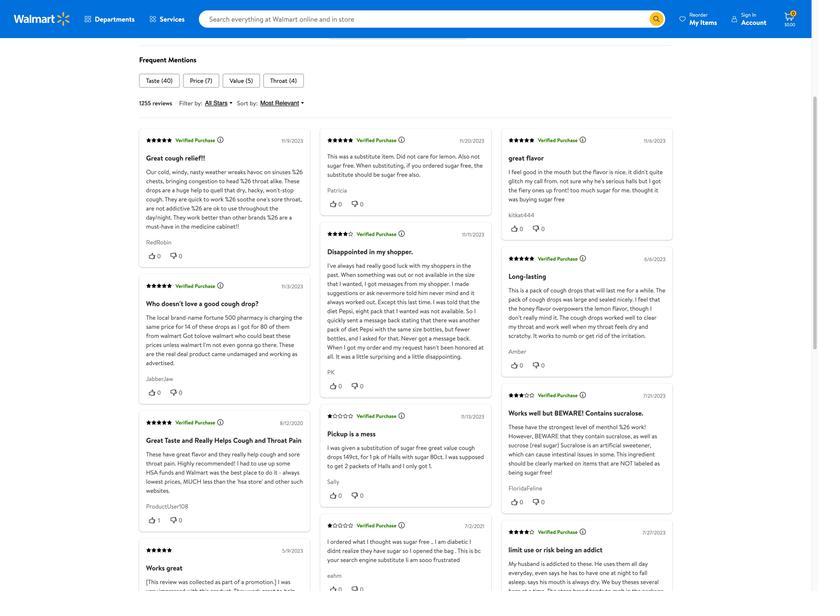 Task type: describe. For each thing, give the bounding box(es) containing it.
verified purchase for long-lasting
[[538, 255, 578, 262]]

1 vertical spatial bottles,
[[327, 334, 347, 343]]

free inside i was given a substitution of sugar free great value cough drops 149ct,  for 1 pk of halls with sugar 80ct. i was supposed to get 2 packets of halls and i only got 1.
[[416, 444, 427, 452]]

verified purchase information image for is
[[398, 412, 405, 419]]

is inside this is a pack of cough drops that will last me for a while. the pack of cough drops was large and sealed nicely. i feel that the honey flavor overpowers the lemon flavor, though i don't really mind it. the cough drops worked well to clear my throat and work well when my throat feels dry and scratchy. it works to numb or get rid of the irritation.
[[520, 286, 524, 295]]

to inside [this review was collected as part of a promotion.] i was very impressed with this product. they work great to hel
[[277, 587, 283, 591]]

purchase for works well but beware! contains sucralose.
[[557, 392, 578, 399]]

it inside i've always had really good luck with my shoppers in the past. when something was out or not available in the size that i wanted, i got messages from my shopper. i made suggestions or ask nevermore told him never mind and it always worked out. except this last time. i was told that the diet pepsi, eight pack that i wanted was not available. so i quickly sent a message back stating that there was another pack of diet pepsi with the same size bottles, but fewer bottles, and i asked for that. never got a message back. when i got my order and my request hasn't been honored at all. it was a little surprising and a little disappointing.
[[336, 352, 340, 361]]

to down we
[[605, 587, 611, 591]]

as down 500
[[231, 323, 236, 331]]

he
[[561, 569, 567, 577]]

my right when
[[588, 323, 596, 331]]

got up hasn't
[[418, 334, 427, 343]]

price (7)
[[190, 76, 212, 85]]

purchase for who doesn't love a good cough drop?
[[195, 282, 215, 290]]

intestinal
[[552, 450, 576, 459]]

verified purchase information image for lasting
[[579, 255, 586, 262]]

was inside this was a substitute item.  did not care for lemon.  also not sugar free. when substituting, if you ordered sugar free, the substitute should be sugar free also.
[[339, 152, 348, 161]]

nevermore
[[376, 289, 405, 297]]

%26 right brands
[[267, 213, 278, 222]]

verified for long-lasting
[[538, 255, 556, 262]]

0 horizontal spatial an
[[575, 545, 582, 555]]

walmart
[[186, 468, 208, 477]]

purchase for pickup is a mess
[[376, 413, 396, 420]]

this inside this is a pack of cough drops that will last me for a while. the pack of cough drops was large and sealed nicely. i feel that the honey flavor overpowers the lemon flavor, though i don't really mind it. the cough drops worked well to clear my throat and work well when my throat feels dry and scratchy. it works to numb or get rid of the irritation.
[[509, 286, 519, 295]]

purchase for great taste and really helps cough and throat pain
[[195, 419, 215, 426]]

huge
[[176, 186, 189, 194]]

of right substitution
[[394, 444, 399, 452]]

as up ingredient
[[652, 432, 657, 440]]

departments
[[95, 14, 135, 24]]

(real
[[530, 441, 542, 450]]

%26 left soothe on the top left of the page
[[225, 195, 236, 203]]

time. inside i've always had really good luck with my shoppers in the past. when something was out or not available in the size that i wanted, i got messages from my shopper. i made suggestions or ask nevermore told him never mind and it always worked out. except this last time. i was told that the diet pepsi, eight pack that i wanted was not available. so i quickly sent a message back stating that there was another pack of diet pepsi with the same size bottles, but fewer bottles, and i asked for that. never got a message back. when i got my order and my request hasn't been honored at all. it was a little surprising and a little disappointing.
[[418, 298, 432, 306]]

pepsi,
[[339, 307, 354, 315]]

i inside [this review was collected as part of a promotion.] i was very impressed with this product. they work great to hel
[[278, 578, 279, 586]]

have inside 'my husband is addicted to these. he uses them all day everyday, even says he has to have one at night to fall asleep. says his mouth is always dry. we buy theses several bags at a time. the store brand tends to melt in the packa'
[[586, 569, 598, 577]]

and inside i was given a substitution of sugar free great value cough drops 149ct,  for 1 pk of halls with sugar 80ct. i was supposed to get 2 packets of halls and i only got 1.
[[392, 462, 401, 470]]

than inside our cold, windy, nasty weather wreaks havoc on sinuses %26 chests, bringing congestion to head %26 throat alike. these drops are a huge help to quell that dry, hacky, won't-stop cough. they are quick to work %26 soothe one's sore throat, are not addictive %26 are ok to use throughout the day/night. they work better than other brands %26 are a must-have in the medicine cabinet!!
[[219, 213, 231, 222]]

and up recommended!
[[208, 450, 217, 459]]

luck
[[397, 262, 408, 270]]

in right shoppers
[[456, 262, 461, 270]]

sore inside our cold, windy, nasty weather wreaks havoc on sinuses %26 chests, bringing congestion to head %26 throat alike. these drops are a huge help to quell that dry, hacky, won't-stop cough. they are quick to work %26 soothe one's sore throat, are not addictive %26 are ok to use throughout the day/night. they work better than other brands %26 are a must-have in the medicine cabinet!!
[[271, 195, 283, 203]]

11/9/2023
[[282, 137, 303, 144]]

purchase for long-lasting
[[557, 255, 578, 262]]

cough up honey
[[529, 295, 545, 304]]

verified purchase information image for taste
[[217, 419, 224, 426]]

from.
[[544, 177, 558, 185]]

other inside our cold, windy, nasty weather wreaks havoc on sinuses %26 chests, bringing congestion to head %26 throat alike. these drops are a huge help to quell that dry, hacky, won't-stop cough. they are quick to work %26 soothe one's sore throat, are not addictive %26 are ok to use throughout the day/night. they work better than other brands %26 are a must-have in the medicine cabinet!!
[[232, 213, 247, 222]]

2 little from the left
[[412, 352, 424, 361]]

wanted
[[399, 307, 418, 315]]

i'm
[[203, 341, 211, 349]]

item.
[[382, 152, 395, 161]]

(40)
[[161, 76, 173, 85]]

use inside these have great flavor and they really help cough and sore throat pain. highly recommended! i had to use up some hsa funds and walmart was the best place to do it - always lowest prices, much less than the 'hsa store' and other such websites.
[[258, 459, 267, 468]]

product.
[[210, 587, 232, 591]]

to up quell
[[219, 177, 225, 185]]

account
[[741, 18, 767, 27]]

surprising
[[370, 352, 395, 361]]

was inside the i feel good in the mouth but the flavor is nice. it didn't quite glitch my call from. not sure why he's serious halls but i got the fiery ones up front! too much sugar for me. thought it was buying sugar free
[[509, 195, 518, 203]]

all.
[[327, 352, 334, 361]]

up inside these have great flavor and they really help cough and sore throat pain. highly recommended! i had to use up some hsa funds and walmart was the best place to do it - always lowest prices, much less than the 'hsa store' and other such websites.
[[268, 459, 275, 468]]

to right quick
[[203, 195, 209, 203]]

well up dry
[[625, 313, 635, 322]]

pack down lasting
[[530, 286, 542, 295]]

the right it.
[[559, 313, 569, 322]]

beware!
[[554, 408, 584, 418]]

to down the though
[[637, 313, 642, 322]]

contain
[[585, 432, 605, 440]]

great inside [this review was collected as part of a promotion.] i was very impressed with this product. they work great to hel
[[262, 587, 276, 591]]

from inside the local brand-name fortune 500 pharmacy is charging the same price for 14 of these drops as i got for 80 of them from walmart got tolove walmart who could beat these prices unless walmart i'm not even gonna go there. these are the real deal product came undamaged and working as advertised.
[[146, 332, 159, 340]]

our cold, windy, nasty weather wreaks havoc on sinuses %26 chests, bringing congestion to head %26 throat alike. these drops are a huge help to quell that dry, hacky, won't-stop cough. they are quick to work %26 soothe one's sore throat, are not addictive %26 are ok to use throughout the day/night. they work better than other brands %26 are a must-have in the medicine cabinet!!
[[146, 168, 303, 231]]

1 vertical spatial substitute
[[327, 170, 353, 179]]

1 vertical spatial being
[[556, 545, 573, 555]]

an inside these have the strongest level of menthol %26 work! however, beware that they contain sucralose, as well as sucrose (real sugar)  sucralose is an artificial sweetener, which can cause intestinal issues in some.  this ingredient should be clearly marked on items that are not labeled as being sugar free!
[[592, 441, 599, 450]]

0 vertical spatial they
[[165, 195, 177, 203]]

works well but beware! contains sucralose.
[[509, 408, 643, 418]]

my up "him"
[[419, 280, 427, 288]]

and down request
[[397, 352, 406, 361]]

my inside reorder my items
[[689, 18, 699, 27]]

drops up large
[[568, 286, 583, 295]]

to right ok
[[221, 204, 227, 212]]

1 vertical spatial when
[[341, 271, 356, 279]]

that down some.
[[598, 459, 609, 468]]

recommended!
[[196, 459, 236, 468]]

if
[[407, 161, 410, 170]]

up inside the i feel good in the mouth but the flavor is nice. it didn't quite glitch my call from. not sure why he's serious halls but i got the fiery ones up front! too much sugar for me. thought it was buying sugar free
[[546, 186, 552, 194]]

a left "mess"
[[356, 429, 359, 439]]

1 vertical spatial size
[[413, 325, 422, 334]]

must-
[[146, 222, 161, 231]]

0 vertical spatial halls
[[388, 453, 401, 461]]

other inside these have great flavor and they really help cough and sore throat pain. highly recommended! i had to use up some hsa funds and walmart was the best place to do it - always lowest prices, much less than the 'hsa store' and other such websites.
[[275, 477, 290, 486]]

pack up honey
[[509, 295, 521, 304]]

from inside i've always had really good luck with my shoppers in the past. when something was out or not available in the size that i wanted, i got messages from my shopper. i made suggestions or ask nevermore told him never mind and it always worked out. except this last time. i was told that the diet pepsi, eight pack that i wanted was not available. so i quickly sent a message back stating that there was another pack of diet pepsi with the same size bottles, but fewer bottles, and i asked for that. never got a message back. when i got my order and my request hasn't been honored at all. it was a little surprising and a little disappointing.
[[404, 280, 417, 288]]

1 vertical spatial sally
[[327, 478, 339, 486]]

doesn't
[[161, 299, 183, 308]]

got down something
[[368, 280, 377, 288]]

1 vertical spatial they
[[173, 213, 186, 222]]

0 vertical spatial sally
[[540, 1, 552, 10]]

my up the available
[[422, 262, 430, 270]]

%26 down quick
[[191, 204, 202, 212]]

day
[[639, 560, 648, 568]]

artificial
[[600, 441, 621, 450]]

are down cough.
[[146, 204, 154, 212]]

past.
[[327, 271, 339, 279]]

verified purchase for who doesn't love a good cough drop?
[[176, 282, 215, 290]]

jabberjaw
[[146, 375, 173, 383]]

got
[[183, 332, 193, 340]]

really inside these have great flavor and they really help cough and sore throat pain. highly recommended! i had to use up some hsa funds and walmart was the best place to do it - always lowest prices, much less than the 'hsa store' and other such websites.
[[232, 450, 246, 459]]

verified purchase information image for in
[[398, 230, 405, 237]]

prices
[[146, 341, 162, 349]]

always inside these have great flavor and they really help cough and sore throat pain. highly recommended! i had to use up some hsa funds and walmart was the best place to do it - always lowest prices, much less than the 'hsa store' and other such websites.
[[283, 468, 299, 477]]

purchase up the item.
[[376, 137, 396, 144]]

value
[[230, 76, 244, 85]]

verified for works well but beware! contains sucralose.
[[538, 392, 556, 399]]

as right labeled
[[654, 459, 660, 468]]

2 horizontal spatial use
[[524, 545, 534, 555]]

the right while. on the top of the page
[[656, 286, 665, 295]]

cough up overpowers
[[550, 286, 567, 295]]

disappointed
[[327, 247, 368, 257]]

throughout
[[238, 204, 268, 212]]

is right pickup
[[349, 429, 354, 439]]

1 horizontal spatial says
[[549, 569, 560, 577]]

well up 'beware'
[[529, 408, 541, 418]]

for inside the i feel good in the mouth but the flavor is nice. it didn't quite glitch my call from. not sure why he's serious halls but i got the fiery ones up front! too much sugar for me. thought it was buying sugar free
[[612, 186, 620, 194]]

sent
[[347, 316, 358, 325]]

it inside these have great flavor and they really help cough and sore throat pain. highly recommended! i had to use up some hsa funds and walmart was the best place to do it - always lowest prices, much less than the 'hsa store' and other such websites.
[[274, 468, 277, 477]]

fall
[[639, 569, 647, 577]]

verified purchase up what
[[357, 522, 396, 529]]

risk
[[544, 545, 554, 555]]

theses
[[622, 578, 639, 586]]

better
[[201, 213, 218, 222]]

items
[[583, 459, 597, 468]]

disappointed in my shopper.
[[327, 247, 413, 257]]

as inside [this review was collected as part of a promotion.] i was very impressed with this product. they work great to hel
[[215, 578, 220, 586]]

free inside i ordered what i thought was sugar free ..  i am diabetic   i didnt realize they have sugar so i opened the bag .   this is bc your search engine substitute ii am sooo frustrated
[[419, 538, 430, 546]]

and inside the local brand-name fortune 500 pharmacy is charging the same price for 14 of these drops as i got for 80 of them from walmart got tolove walmart who could beat these prices unless walmart i'm not even gonna go there. these are the real deal product came undamaged and working as advertised.
[[259, 350, 268, 358]]

get inside this is a pack of cough drops that will last me for a while. the pack of cough drops was large and sealed nicely. i feel that the honey flavor overpowers the lemon flavor, though i don't really mind it. the cough drops worked well to clear my throat and work well when my throat feels dry and scratchy. it works to numb or get rid of the irritation.
[[586, 332, 594, 340]]

my up something
[[376, 247, 385, 257]]

free,
[[460, 161, 473, 170]]

11/3/2023
[[282, 283, 303, 290]]

all
[[205, 100, 212, 107]]

worked inside i've always had really good luck with my shoppers in the past. when something was out or not available in the size that i wanted, i got messages from my shopper. i made suggestions or ask nevermore told him never mind and it always worked out. except this last time. i was told that the diet pepsi, eight pack that i wanted was not available. so i quickly sent a message back stating that there was another pack of diet pepsi with the same size bottles, but fewer bottles, and i asked for that. never got a message back. when i got my order and my request hasn't been honored at all. it was a little surprising and a little disappointing.
[[346, 298, 365, 306]]

works
[[539, 332, 554, 340]]

the inside 'my husband is addicted to these. he uses them all day everyday, even says he has to have one at night to fall asleep. says his mouth is always dry. we buy theses several bags at a time. the store brand tends to melt in the packa'
[[632, 587, 641, 591]]

the inside these have the strongest level of menthol %26 work! however, beware that they contain sucralose, as well as sucrose (real sugar)  sucralose is an artificial sweetener, which can cause intestinal issues in some.  this ingredient should be clearly marked on items that are not labeled as being sugar free!
[[539, 423, 547, 431]]

to right has
[[579, 569, 585, 577]]

cough inside these have great flavor and they really help cough and sore throat pain. highly recommended! i had to use up some hsa funds and walmart was the best place to do it - always lowest prices, much less than the 'hsa store' and other such websites.
[[260, 450, 276, 459]]

a left huge
[[172, 186, 175, 194]]

and up works
[[535, 323, 545, 331]]

1 vertical spatial diet
[[348, 325, 358, 334]]

a right sent
[[360, 316, 362, 325]]

verified purchase for great taste and really helps cough and throat pain
[[176, 419, 215, 426]]

1 horizontal spatial at
[[522, 587, 527, 591]]

of down pk
[[371, 462, 376, 470]]

this is a pack of cough drops that will last me for a while. the pack of cough drops was large and sealed nicely. i feel that the honey flavor overpowers the lemon flavor, though i don't really mind it. the cough drops worked well to clear my throat and work well when my throat feels dry and scratchy. it works to numb or get rid of the irritation.
[[509, 286, 665, 340]]

such
[[291, 477, 303, 486]]

it up halls
[[628, 168, 632, 176]]

are down bringing
[[162, 186, 171, 194]]

collected
[[189, 578, 214, 586]]

great inside these have great flavor and they really help cough and sore throat pain. highly recommended! i had to use up some hsa funds and walmart was the best place to do it - always lowest prices, much less than the 'hsa store' and other such websites.
[[176, 450, 190, 459]]

0 horizontal spatial diet
[[327, 307, 337, 315]]

in inside these have the strongest level of menthol %26 work! however, beware that they contain sucralose, as well as sucrose (real sugar)  sucralose is an artificial sweetener, which can cause intestinal issues in some.  this ingredient should be clearly marked on items that are not labeled as being sugar free!
[[594, 450, 598, 459]]

1 vertical spatial halls
[[378, 462, 391, 470]]

verified purchase for disappointed in my shopper.
[[357, 230, 396, 238]]

didn't
[[633, 168, 648, 176]]

got left the order
[[347, 343, 356, 352]]

and left really
[[182, 436, 193, 445]]

flavor inside this is a pack of cough drops that will last me for a while. the pack of cough drops was large and sealed nicely. i feel that the honey flavor overpowers the lemon flavor, though i don't really mind it. the cough drops worked well to clear my throat and work well when my throat feels dry and scratchy. it works to numb or get rid of the irritation.
[[536, 304, 551, 313]]

in inside the i feel good in the mouth but the flavor is nice. it didn't quite glitch my call from. not sure why he's serious halls but i got the fiery ones up front! too much sugar for me. thought it was buying sugar free
[[538, 168, 542, 176]]

of right 14
[[192, 323, 198, 331]]

and down made
[[460, 289, 469, 297]]

drops inside the local brand-name fortune 500 pharmacy is charging the same price for 14 of these drops as i got for 80 of them from walmart got tolove walmart who could beat these prices unless walmart i'm not even gonna go there. these are the real deal product came undamaged and working as advertised.
[[215, 323, 229, 331]]

fiery
[[519, 186, 531, 194]]

same inside i've always had really good luck with my shoppers in the past. when something was out or not available in the size that i wanted, i got messages from my shopper. i made suggestions or ask nevermore told him never mind and it always worked out. except this last time. i was told that the diet pepsi, eight pack that i wanted was not available. so i quickly sent a message back stating that there was another pack of diet pepsi with the same size bottles, but fewer bottles, and i asked for that. never got a message back. when i got my order and my request hasn't been honored at all. it was a little surprising and a little disappointing.
[[398, 325, 411, 334]]

my down that.
[[393, 343, 401, 352]]

the inside i ordered what i thought was sugar free ..  i am diabetic   i didnt realize they have sugar so i opened the bag .   this is bc your search engine substitute ii am sooo frustrated
[[434, 547, 443, 555]]

eight
[[356, 307, 369, 315]]

that inside our cold, windy, nasty weather wreaks havoc on sinuses %26 chests, bringing congestion to head %26 throat alike. these drops are a huge help to quell that dry, hacky, won't-stop cough. they are quick to work %26 soothe one's sore throat, are not addictive %26 are ok to use throughout the day/night. they work better than other brands %26 are a must-have in the medicine cabinet!!
[[224, 186, 235, 194]]

of inside these have the strongest level of menthol %26 work! however, beware that they contain sucralose, as well as sucrose (real sugar)  sucralose is an artificial sweetener, which can cause intestinal issues in some.  this ingredient should be clearly marked on items that are not labeled as being sugar free!
[[589, 423, 594, 431]]

0 horizontal spatial taste
[[146, 76, 160, 85]]

throat,
[[284, 195, 302, 203]]

clear
[[644, 313, 656, 322]]

it down quite
[[655, 186, 658, 194]]

7/21/2023
[[643, 392, 665, 400]]

to up has
[[570, 560, 576, 568]]

to left numb
[[555, 332, 561, 340]]

much
[[581, 186, 595, 194]]

have inside these have great flavor and they really help cough and sore throat pain. highly recommended! i had to use up some hsa funds and walmart was the best place to do it - always lowest prices, much less than the 'hsa store' and other such websites.
[[163, 450, 175, 459]]

reviews
[[153, 99, 172, 107]]

the inside 'my husband is addicted to these. he uses them all day everyday, even says he has to have one at night to fall asleep. says his mouth is always dry. we buy theses several bags at a time. the store brand tends to melt in the packa'
[[547, 587, 557, 591]]

substitution
[[361, 444, 392, 452]]

not inside the i feel good in the mouth but the flavor is nice. it didn't quite glitch my call from. not sure why he's serious halls but i got the fiery ones up front! too much sugar for me. thought it was buying sugar free
[[560, 177, 569, 185]]

work down quell
[[211, 195, 224, 203]]

are left ok
[[204, 204, 212, 212]]

not up there
[[431, 307, 440, 315]]

0 horizontal spatial says
[[528, 578, 538, 586]]

not right also
[[471, 152, 480, 161]]

pack down out.
[[371, 307, 383, 315]]

walmart up unless
[[160, 332, 181, 340]]

verified for great flavor
[[538, 137, 556, 144]]

verified purchase for works well but beware! contains sucralose.
[[538, 392, 578, 399]]

walmart down got
[[181, 341, 202, 349]]

well inside these have the strongest level of menthol %26 work! however, beware that they contain sucralose, as well as sucrose (real sugar)  sucralose is an artificial sweetener, which can cause intestinal issues in some.  this ingredient should be clearly marked on items that are not labeled as being sugar free!
[[640, 432, 650, 440]]

diabetic
[[447, 538, 468, 546]]

departments button
[[77, 9, 142, 29]]

%26 right 'sinuses'
[[292, 168, 303, 176]]

1 vertical spatial throat
[[267, 436, 287, 445]]

level
[[575, 423, 587, 431]]

my inside the i feel good in the mouth but the flavor is nice. it didn't quite glitch my call from. not sure why he's serious halls but i got the fiery ones up front! too much sugar for me. thought it was buying sugar free
[[525, 177, 533, 185]]

verified up substituting,
[[357, 137, 375, 144]]

a down throat,
[[289, 213, 292, 222]]

well up numb
[[561, 323, 571, 331]]

verified purchase information image for flavor
[[579, 136, 586, 143]]

kitkat444
[[509, 211, 534, 219]]

congestion
[[189, 177, 218, 185]]

contains
[[585, 408, 612, 418]]

0 vertical spatial substitute
[[354, 152, 380, 161]]

purchase for limit use or risk being an addict
[[557, 529, 578, 536]]

0 horizontal spatial productuser108
[[146, 502, 188, 511]]

eahm
[[327, 572, 342, 580]]

a down request
[[408, 352, 411, 361]]

that down except
[[384, 307, 395, 315]]

8/12/2020
[[280, 420, 303, 427]]

list item containing value
[[223, 74, 260, 88]]

as right working
[[292, 350, 297, 358]]

never
[[401, 334, 417, 343]]

thought inside i ordered what i thought was sugar free ..  i am diabetic   i didnt realize they have sugar so i opened the bag .   this is bc your search engine substitute ii am sooo frustrated
[[370, 538, 391, 546]]

be inside this was a substitute item.  did not care for lemon.  also not sugar free. when substituting, if you ordered sugar free, the substitute should be sugar free also.
[[373, 170, 380, 179]]

cough inside i was given a substitution of sugar free great value cough drops 149ct,  for 1 pk of halls with sugar 80ct. i was supposed to get 2 packets of halls and i only got 1.
[[459, 444, 475, 452]]

get inside i was given a substitution of sugar free great value cough drops 149ct,  for 1 pk of halls with sugar 80ct. i was supposed to get 2 packets of halls and i only got 1.
[[334, 462, 343, 470]]

verified purchase information image for well
[[579, 392, 586, 399]]

search icon image
[[653, 16, 660, 23]]

1 button
[[146, 516, 168, 525]]

havoc
[[247, 168, 263, 176]]

free inside this was a substitute item.  did not care for lemon.  also not sugar free. when substituting, if you ordered sugar free, the substitute should be sugar free also.
[[397, 170, 408, 179]]

a left while. on the top of the page
[[636, 286, 638, 295]]

that down while. on the top of the page
[[649, 295, 660, 304]]

1255 reviews
[[139, 99, 172, 107]]

or left the ask
[[359, 289, 365, 297]]

for inside i was given a substitution of sugar free great value cough drops 149ct,  for 1 pk of halls with sugar 80ct. i was supposed to get 2 packets of halls and i only got 1.
[[361, 453, 368, 461]]

0 vertical spatial productuser108
[[335, 20, 377, 28]]

dry
[[629, 323, 637, 331]]

good for who doesn't love a good cough drop?
[[204, 299, 219, 308]]

and down will
[[588, 295, 598, 304]]

sucrose
[[509, 441, 528, 450]]

cough up windy,
[[165, 153, 183, 163]]

1 horizontal spatial told
[[447, 298, 457, 306]]

drops up overpowers
[[547, 295, 561, 304]]

but down didn't
[[639, 177, 648, 185]]

or inside this is a pack of cough drops that will last me for a while. the pack of cough drops was large and sealed nicely. i feel that the honey flavor overpowers the lemon flavor, though i don't really mind it. the cough drops worked well to clear my throat and work well when my throat feels dry and scratchy. it works to numb or get rid of the irritation.
[[579, 332, 584, 340]]

for inside this was a substitute item.  did not care for lemon.  also not sugar free. when substituting, if you ordered sugar free, the substitute should be sugar free also.
[[430, 152, 438, 161]]

verified for disappointed in my shopper.
[[357, 230, 375, 238]]

sore inside these have great flavor and they really help cough and sore throat pain. highly recommended! i had to use up some hsa funds and walmart was the best place to do it - always lowest prices, much less than the 'hsa store' and other such websites.
[[289, 450, 300, 459]]

it inside this is a pack of cough drops that will last me for a while. the pack of cough drops was large and sealed nicely. i feel that the honey flavor overpowers the lemon flavor, though i don't really mind it. the cough drops worked well to clear my throat and work well when my throat feels dry and scratchy. it works to numb or get rid of the irritation.
[[533, 332, 537, 340]]

as up sweetener,
[[633, 432, 639, 440]]

to left fall at the right of the page
[[632, 569, 638, 577]]

(5)
[[246, 76, 253, 85]]

and right cough
[[255, 436, 266, 445]]

and down highly
[[175, 468, 185, 477]]

1 horizontal spatial taste
[[165, 436, 180, 445]]

halls
[[626, 177, 637, 185]]

frequent mentions
[[139, 55, 196, 65]]

being inside these have the strongest level of menthol %26 work! however, beware that they contain sucralose, as well as sucrose (real sugar)  sucralose is an artificial sweetener, which can cause intestinal issues in some.  this ingredient should be clearly marked on items that are not labeled as being sugar free!
[[509, 468, 523, 477]]

even inside 'my husband is addicted to these. he uses them all day everyday, even says he has to have one at night to fall asleep. says his mouth is always dry. we buy theses several bags at a time. the store brand tends to melt in the packa'
[[535, 569, 547, 577]]

was inside i ordered what i thought was sugar free ..  i am diabetic   i didnt realize they have sugar so i opened the bag .   this is bc your search engine substitute ii am sooo frustrated
[[392, 538, 402, 546]]

was inside this is a pack of cough drops that will last me for a while. the pack of cough drops was large and sealed nicely. i feel that the honey flavor overpowers the lemon flavor, though i don't really mind it. the cough drops worked well to clear my throat and work well when my throat feels dry and scratchy. it works to numb or get rid of the irritation.
[[563, 295, 572, 304]]

0 vertical spatial told
[[406, 289, 417, 297]]

list item containing price
[[183, 74, 219, 88]]

verified for great cough relief!!
[[176, 137, 193, 144]]

is inside these have the strongest level of menthol %26 work! however, beware that they contain sucralose, as well as sucrose (real sugar)  sucralose is an artificial sweetener, which can cause intestinal issues in some.  this ingredient should be clearly marked on items that are not labeled as being sugar free!
[[587, 441, 591, 450]]

ordered inside i ordered what i thought was sugar free ..  i am diabetic   i didnt realize they have sugar so i opened the bag .   this is bc your search engine substitute ii am sooo frustrated
[[330, 538, 351, 546]]

did
[[396, 152, 405, 161]]

(7)
[[205, 76, 212, 85]]

verified purchase for great flavor
[[538, 137, 578, 144]]

that down past.
[[327, 280, 338, 288]]

purchase for disappointed in my shopper.
[[376, 230, 396, 238]]

i inside these have great flavor and they really help cough and sore throat pain. highly recommended! i had to use up some hsa funds and walmart was the best place to do it - always lowest prices, much less than the 'hsa store' and other such websites.
[[237, 459, 239, 468]]

0 horizontal spatial message
[[364, 316, 386, 325]]

of right 'rid'
[[604, 332, 610, 340]]

not up the if
[[407, 152, 416, 161]]

of up honey
[[522, 295, 528, 304]]

all
[[631, 560, 637, 568]]

great up glitch
[[509, 153, 525, 163]]

is right husband
[[541, 560, 545, 568]]

a inside [this review was collected as part of a promotion.] i was very impressed with this product. they work great to hel
[[241, 578, 244, 586]]

sucralose.
[[614, 408, 643, 418]]

your
[[327, 556, 339, 564]]

feels
[[615, 323, 627, 331]]

sinuses
[[272, 168, 291, 176]]

pk
[[327, 368, 335, 377]]

back
[[388, 316, 400, 325]]

0 vertical spatial am
[[438, 538, 446, 546]]

have inside i ordered what i thought was sugar free ..  i am diabetic   i didnt realize they have sugar so i opened the bag .   this is bc your search engine substitute ii am sooo frustrated
[[373, 547, 386, 555]]

who doesn't love a good cough drop?
[[146, 299, 259, 308]]

throat inside list item
[[270, 76, 287, 85]]



Task type: vqa. For each thing, say whether or not it's contained in the screenshot.
FLASH
no



Task type: locate. For each thing, give the bounding box(es) containing it.
0 horizontal spatial up
[[268, 459, 275, 468]]

1 vertical spatial should
[[509, 459, 526, 468]]

verified for limit use or risk being an addict
[[538, 529, 556, 536]]

in down addictive at the left top
[[175, 222, 180, 231]]

up
[[546, 186, 552, 194], [268, 459, 275, 468]]

good for i've always had really good luck with my shoppers in the past. when something was out or not available in the size that i wanted, i got messages from my shopper. i made suggestions or ask nevermore told him never mind and it always worked out. except this last time. i was told that the diet pepsi, eight pack that i wanted was not available. so i quickly sent a message back stating that there was another pack of diet pepsi with the same size bottles, but fewer bottles, and i asked for that. never got a message back. when i got my order and my request hasn't been honored at all. it was a little surprising and a little disappointing.
[[382, 262, 396, 270]]

1 left pk
[[370, 453, 372, 461]]

be inside these have the strongest level of menthol %26 work! however, beware that they contain sucralose, as well as sucrose (real sugar)  sucralose is an artificial sweetener, which can cause intestinal issues in some.  this ingredient should be clearly marked on items that are not labeled as being sugar free!
[[527, 459, 534, 468]]

1 vertical spatial good
[[382, 262, 396, 270]]

bringing
[[166, 177, 187, 185]]

substituting,
[[373, 161, 405, 170]]

being down which
[[509, 468, 523, 477]]

0 vertical spatial get
[[586, 332, 594, 340]]

1 vertical spatial mind
[[539, 313, 552, 322]]

same down local
[[146, 323, 160, 331]]

quickly
[[327, 316, 345, 325]]

walmart left who
[[212, 332, 233, 340]]

works for works great
[[146, 563, 165, 573]]

given
[[341, 444, 355, 452]]

0 vertical spatial taste
[[146, 76, 160, 85]]

cough up 500
[[221, 299, 240, 308]]

had inside these have great flavor and they really help cough and sore throat pain. highly recommended! i had to use up some hsa funds and walmart was the best place to do it - always lowest prices, much less than the 'hsa store' and other such websites.
[[240, 459, 249, 468]]

1 vertical spatial had
[[240, 459, 249, 468]]

always
[[338, 262, 354, 270], [327, 298, 344, 306], [283, 468, 299, 477], [572, 578, 589, 586]]

throat inside our cold, windy, nasty weather wreaks havoc on sinuses %26 chests, bringing congestion to head %26 throat alike. these drops are a huge help to quell that dry, hacky, won't-stop cough. they are quick to work %26 soothe one's sore throat, are not addictive %26 are ok to use throughout the day/night. they work better than other brands %26 are a must-have in the medicine cabinet!!
[[252, 177, 269, 185]]

it inside i've always had really good luck with my shoppers in the past. when something was out or not available in the size that i wanted, i got messages from my shopper. i made suggestions or ask nevermore told him never mind and it always worked out. except this last time. i was told that the diet pepsi, eight pack that i wanted was not available. so i quickly sent a message back stating that there was another pack of diet pepsi with the same size bottles, but fewer bottles, and i asked for that. never got a message back. when i got my order and my request hasn't been honored at all. it was a little surprising and a little disappointing.
[[471, 289, 474, 297]]

pain.
[[164, 459, 176, 468]]

at inside i've always had really good luck with my shoppers in the past. when something was out or not available in the size that i wanted, i got messages from my shopper. i made suggestions or ask nevermore told him never mind and it always worked out. except this last time. i was told that the diet pepsi, eight pack that i wanted was not available. so i quickly sent a message back stating that there was another pack of diet pepsi with the same size bottles, but fewer bottles, and i asked for that. never got a message back. when i got my order and my request hasn't been honored at all. it was a little surprising and a little disappointing.
[[479, 343, 484, 352]]

but
[[573, 168, 581, 176], [639, 177, 648, 185], [445, 325, 454, 334], [542, 408, 553, 418]]

1 vertical spatial this
[[199, 587, 209, 591]]

1 horizontal spatial from
[[404, 280, 417, 288]]

gonna
[[237, 341, 253, 349]]

but down there
[[445, 325, 454, 334]]

use inside our cold, windy, nasty weather wreaks havoc on sinuses %26 chests, bringing congestion to head %26 throat alike. these drops are a huge help to quell that dry, hacky, won't-stop cough. they are quick to work %26 soothe one's sore throat, are not addictive %26 are ok to use throughout the day/night. they work better than other brands %26 are a must-have in the medicine cabinet!!
[[228, 204, 237, 212]]

1 horizontal spatial worked
[[604, 313, 623, 322]]

free left ..
[[419, 538, 430, 546]]

Walmart Site-Wide search field
[[199, 10, 665, 28]]

1 by: from the left
[[194, 99, 202, 107]]

of right pk
[[381, 453, 386, 461]]

flavor up "call"
[[526, 153, 544, 163]]

1 vertical spatial even
[[535, 569, 547, 577]]

an left addict
[[575, 545, 582, 555]]

for inside this is a pack of cough drops that will last me for a while. the pack of cough drops was large and sealed nicely. i feel that the honey flavor overpowers the lemon flavor, though i don't really mind it. the cough drops worked well to clear my throat and work well when my throat feels dry and scratchy. it works to numb or get rid of the irritation.
[[626, 286, 634, 295]]

purchase up large
[[557, 255, 578, 262]]

fewer
[[455, 325, 470, 334]]

worked down "flavor,"
[[604, 313, 623, 322]]

worked
[[346, 298, 365, 306], [604, 313, 623, 322]]

Search search field
[[199, 10, 665, 28]]

1 horizontal spatial size
[[465, 271, 475, 279]]

at right bags
[[522, 587, 527, 591]]

a right love
[[199, 299, 202, 308]]

mind inside i've always had really good luck with my shoppers in the past. when something was out or not available in the size that i wanted, i got messages from my shopper. i made suggestions or ask nevermore told him never mind and it always worked out. except this last time. i was told that the diet pepsi, eight pack that i wanted was not available. so i quickly sent a message back stating that there was another pack of diet pepsi with the same size bottles, but fewer bottles, and i asked for that. never got a message back. when i got my order and my request hasn't been honored at all. it was a little surprising and a little disappointing.
[[445, 289, 458, 297]]

this inside this was a substitute item.  did not care for lemon.  also not sugar free. when substituting, if you ordered sugar free, the substitute should be sugar free also.
[[327, 152, 337, 161]]

0 vertical spatial bottles,
[[424, 325, 443, 334]]

they up addictive at the left top
[[165, 195, 177, 203]]

impressed
[[159, 587, 185, 591]]

%26
[[292, 168, 303, 176], [240, 177, 251, 185], [225, 195, 236, 203], [191, 204, 202, 212], [267, 213, 278, 222], [619, 423, 630, 431]]

they inside these have the strongest level of menthol %26 work! however, beware that they contain sucralose, as well as sucrose (real sugar)  sucralose is an artificial sweetener, which can cause intestinal issues in some.  this ingredient should be clearly marked on items that are not labeled as being sugar free!
[[572, 432, 584, 440]]

0 vertical spatial 1
[[370, 453, 372, 461]]

ingredient
[[628, 450, 655, 459]]

less
[[203, 477, 212, 486]]

with up asked
[[375, 325, 386, 334]]

even
[[223, 341, 235, 349], [535, 569, 547, 577]]

feel up the though
[[638, 295, 648, 304]]

0 horizontal spatial should
[[355, 170, 372, 179]]

by: right sort
[[250, 99, 258, 107]]

sore
[[271, 195, 283, 203], [289, 450, 300, 459]]

another
[[459, 316, 480, 325]]

sooo
[[419, 556, 432, 564]]

of down quickly
[[341, 325, 346, 334]]

who
[[146, 299, 160, 308]]

last inside i've always had really good luck with my shoppers in the past. when something was out or not available in the size that i wanted, i got messages from my shopper. i made suggestions or ask nevermore told him never mind and it always worked out. except this last time. i was told that the diet pepsi, eight pack that i wanted was not available. so i quickly sent a message back stating that there was another pack of diet pepsi with the same size bottles, but fewer bottles, and i asked for that. never got a message back. when i got my order and my request hasn't been honored at all. it was a little surprising and a little disappointing.
[[408, 298, 417, 306]]

to
[[219, 177, 225, 185], [203, 186, 209, 194], [203, 195, 209, 203], [221, 204, 227, 212], [637, 313, 642, 322], [555, 332, 561, 340], [251, 459, 257, 468], [327, 462, 333, 470], [258, 468, 264, 477], [570, 560, 576, 568], [579, 569, 585, 577], [632, 569, 638, 577], [277, 587, 283, 591], [605, 587, 611, 591]]

1 vertical spatial productuser108
[[146, 502, 188, 511]]

1 horizontal spatial feel
[[638, 295, 648, 304]]

ordered inside this was a substitute item.  did not care for lemon.  also not sugar free. when substituting, if you ordered sugar free, the substitute should be sugar free also.
[[423, 161, 444, 170]]

addictive
[[166, 204, 190, 212]]

1 horizontal spatial help
[[247, 450, 259, 459]]

same inside the local brand-name fortune 500 pharmacy is charging the same price for 14 of these drops as i got for 80 of them from walmart got tolove walmart who could beat these prices unless walmart i'm not even gonna go there. these are the real deal product came undamaged and working as advertised.
[[146, 323, 160, 331]]

great for great cough relief!!
[[146, 153, 163, 163]]

not inside the local brand-name fortune 500 pharmacy is charging the same price for 14 of these drops as i got for 80 of them from walmart got tolove walmart who could beat these prices unless walmart i'm not even gonna go there. these are the real deal product came undamaged and working as advertised.
[[212, 341, 221, 349]]

sugar inside these have the strongest level of menthol %26 work! however, beware that they contain sucralose, as well as sucrose (real sugar)  sucralose is an artificial sweetener, which can cause intestinal issues in some.  this ingredient should be clearly marked on items that are not labeled as being sugar free!
[[524, 468, 538, 477]]

flavor inside these have great flavor and they really help cough and sore throat pain. highly recommended! i had to use up some hsa funds and walmart was the best place to do it - always lowest prices, much less than the 'hsa store' and other such websites.
[[192, 450, 207, 459]]

is inside the i feel good in the mouth but the flavor is nice. it didn't quite glitch my call from. not sure why he's serious halls but i got the fiery ones up front! too much sugar for me. thought it was buying sugar free
[[609, 168, 613, 176]]

sealed
[[599, 295, 616, 304]]

1 horizontal spatial same
[[398, 325, 411, 334]]

on inside our cold, windy, nasty weather wreaks havoc on sinuses %26 chests, bringing congestion to head %26 throat alike. these drops are a huge help to quell that dry, hacky, won't-stop cough. they are quick to work %26 soothe one's sore throat, are not addictive %26 are ok to use throughout the day/night. they work better than other brands %26 are a must-have in the medicine cabinet!!
[[264, 168, 271, 176]]

honored
[[455, 343, 477, 352]]

0 vertical spatial great
[[146, 153, 163, 163]]

is up "issues" at the right bottom of the page
[[587, 441, 591, 450]]

0 vertical spatial really
[[367, 262, 381, 270]]

1 vertical spatial at
[[611, 569, 616, 577]]

verified purchase for pickup is a mess
[[357, 413, 396, 420]]

really down honey
[[523, 313, 537, 322]]

this inside i've always had really good luck with my shoppers in the past. when something was out or not available in the size that i wanted, i got messages from my shopper. i made suggestions or ask nevermore told him never mind and it always worked out. except this last time. i was told that the diet pepsi, eight pack that i wanted was not available. so i quickly sent a message back stating that there was another pack of diet pepsi with the same size bottles, but fewer bottles, and i asked for that. never got a message back. when i got my order and my request hasn't been honored at all. it was a little surprising and a little disappointing.
[[397, 298, 407, 306]]

purchase up i ordered what i thought was sugar free ..  i am diabetic   i didnt realize they have sugar so i opened the bag .   this is bc your search engine substitute ii am sooo frustrated
[[376, 522, 396, 529]]

1 inside i was given a substitution of sugar free great value cough drops 149ct,  for 1 pk of halls with sugar 80ct. i was supposed to get 2 packets of halls and i only got 1.
[[370, 453, 372, 461]]

these up "however,"
[[509, 423, 524, 431]]

these inside these have great flavor and they really help cough and sore throat pain. highly recommended! i had to use up some hsa funds and walmart was the best place to do it - always lowest prices, much less than the 'hsa store' and other such websites.
[[146, 450, 161, 459]]

is up '80'
[[264, 313, 268, 322]]

shopper. inside i've always had really good luck with my shoppers in the past. when something was out or not available in the size that i wanted, i got messages from my shopper. i made suggestions or ask nevermore told him never mind and it always worked out. except this last time. i was told that the diet pepsi, eight pack that i wanted was not available. so i quickly sent a message back stating that there was another pack of diet pepsi with the same size bottles, but fewer bottles, and i asked for that. never got a message back. when i got my order and my request hasn't been honored at all. it was a little surprising and a little disappointing.
[[428, 280, 450, 288]]

1 vertical spatial great
[[146, 436, 163, 445]]

have inside our cold, windy, nasty weather wreaks havoc on sinuses %26 chests, bringing congestion to head %26 throat alike. these drops are a huge help to quell that dry, hacky, won't-stop cough. they are quick to work %26 soothe one's sore throat, are not addictive %26 are ok to use throughout the day/night. they work better than other brands %26 are a must-have in the medicine cabinet!!
[[161, 222, 173, 231]]

0 horizontal spatial ordered
[[330, 538, 351, 546]]

with inside i was given a substitution of sugar free great value cough drops 149ct,  for 1 pk of halls with sugar 80ct. i was supposed to get 2 packets of halls and i only got 1.
[[402, 453, 413, 461]]

4 list item from the left
[[263, 74, 304, 88]]

0 horizontal spatial sally
[[327, 478, 339, 486]]

great inside i was given a substitution of sugar free great value cough drops 149ct,  for 1 pk of halls with sugar 80ct. i was supposed to get 2 packets of halls and i only got 1.
[[428, 444, 442, 452]]

name
[[188, 313, 202, 322]]

1 vertical spatial last
[[408, 298, 417, 306]]

1 vertical spatial thought
[[370, 538, 391, 546]]

this up not
[[616, 450, 627, 459]]

0 horizontal spatial them
[[276, 323, 290, 331]]

that up the so
[[459, 298, 470, 306]]

got inside the local brand-name fortune 500 pharmacy is charging the same price for 14 of these drops as i got for 80 of them from walmart got tolove walmart who could beat these prices unless walmart i'm not even gonna go there. these are the real deal product came undamaged and working as advertised.
[[241, 323, 250, 331]]

0 horizontal spatial mind
[[445, 289, 458, 297]]

little
[[356, 352, 368, 361], [412, 352, 424, 361]]

substitute inside i ordered what i thought was sugar free ..  i am diabetic   i didnt realize they have sugar so i opened the bag .   this is bc your search engine substitute ii am sooo frustrated
[[378, 556, 404, 564]]

1 horizontal spatial use
[[258, 459, 267, 468]]

list item
[[139, 74, 180, 88], [183, 74, 219, 88], [223, 74, 260, 88], [263, 74, 304, 88]]

0 vertical spatial should
[[355, 170, 372, 179]]

items
[[700, 18, 717, 27]]

$0.00
[[785, 22, 795, 27]]

verified for who doesn't love a good cough drop?
[[176, 282, 193, 290]]

0 vertical spatial they
[[572, 432, 584, 440]]

in inside 'my husband is addicted to these. he uses them all day everyday, even says he has to have one at night to fall asleep. says his mouth is always dry. we buy theses several bags at a time. the store brand tends to melt in the packa'
[[626, 587, 631, 591]]

purchase for great cough relief!!
[[195, 137, 215, 144]]

purchase for great flavor
[[557, 137, 578, 144]]

scratchy.
[[509, 332, 532, 340]]

size
[[465, 271, 475, 279], [413, 325, 422, 334]]

great
[[146, 153, 163, 163], [146, 436, 163, 445]]

500
[[225, 313, 236, 322]]

11/13/2023
[[461, 413, 484, 421]]

1 horizontal spatial message
[[433, 334, 456, 343]]

flavor inside the i feel good in the mouth but the flavor is nice. it didn't quite glitch my call from. not sure why he's serious halls but i got the fiery ones up front! too much sugar for me. thought it was buying sugar free
[[593, 168, 608, 176]]

2 vertical spatial they
[[234, 587, 246, 591]]

1 inside 'button'
[[157, 517, 161, 524]]

was inside these have great flavor and they really help cough and sore throat pain. highly recommended! i had to use up some hsa funds and walmart was the best place to do it - always lowest prices, much less than the 'hsa store' and other such websites.
[[210, 468, 219, 477]]

filter
[[179, 99, 193, 107]]

when
[[356, 161, 371, 170], [341, 271, 356, 279], [327, 343, 342, 352]]

are down huge
[[179, 195, 187, 203]]

1 horizontal spatial they
[[360, 547, 372, 555]]

message up pepsi
[[364, 316, 386, 325]]

0 horizontal spatial these
[[199, 323, 213, 331]]

is inside the local brand-name fortune 500 pharmacy is charging the same price for 14 of these drops as i got for 80 of them from walmart got tolove walmart who could beat these prices unless walmart i'm not even gonna go there. these are the real deal product came undamaged and working as advertised.
[[264, 313, 268, 322]]

ones
[[532, 186, 544, 194]]

the inside this was a substitute item.  did not care for lemon.  also not sugar free. when substituting, if you ordered sugar free, the substitute should be sugar free also.
[[474, 161, 483, 170]]

strongest
[[549, 423, 574, 431]]

and right dry
[[639, 323, 648, 331]]

verified purchase information image
[[579, 136, 586, 143], [398, 230, 405, 237], [579, 255, 586, 262], [579, 392, 586, 399], [398, 412, 405, 419], [217, 419, 224, 426]]

pack down quickly
[[327, 325, 339, 334]]

from
[[404, 280, 417, 288], [146, 332, 159, 340]]

bc
[[475, 547, 481, 555]]

was
[[339, 152, 348, 161], [509, 195, 518, 203], [386, 271, 396, 279], [563, 295, 572, 304], [436, 298, 446, 306], [420, 307, 429, 315], [448, 316, 458, 325], [341, 352, 351, 361], [330, 444, 340, 452], [448, 453, 458, 461], [210, 468, 219, 477], [392, 538, 402, 546], [178, 578, 188, 586], [281, 578, 290, 586]]

1 vertical spatial up
[[268, 459, 275, 468]]

verified for great taste and really helps cough and throat pain
[[176, 419, 193, 426]]

mind inside this is a pack of cough drops that will last me for a while. the pack of cough drops was large and sealed nicely. i feel that the honey flavor overpowers the lemon flavor, though i don't really mind it. the cough drops worked well to clear my throat and work well when my throat feels dry and scratchy. it works to numb or get rid of the irritation.
[[539, 313, 552, 322]]

1 horizontal spatial by:
[[250, 99, 258, 107]]

0 horizontal spatial same
[[146, 323, 160, 331]]

with down collected
[[187, 587, 198, 591]]

that down the strongest
[[560, 432, 571, 440]]

purchase up really
[[195, 419, 215, 426]]

or right out
[[408, 271, 413, 279]]

0 vertical spatial than
[[219, 213, 231, 222]]

1 little from the left
[[356, 352, 368, 361]]

only
[[406, 462, 417, 470]]

a down long-lasting
[[525, 286, 528, 295]]

pickup
[[327, 429, 348, 439]]

1 horizontal spatial these
[[276, 332, 290, 340]]

to down congestion
[[203, 186, 209, 194]]

of inside [this review was collected as part of a promotion.] i was very impressed with this product. they work great to hel
[[234, 578, 240, 586]]

me
[[617, 286, 625, 295]]

list item containing taste
[[139, 74, 180, 88]]

thought inside the i feel good in the mouth but the flavor is nice. it didn't quite glitch my call from. not sure why he's serious halls but i got the fiery ones up front! too much sugar for me. thought it was buying sugar free
[[632, 186, 653, 194]]

pain
[[289, 436, 302, 445]]

1 horizontal spatial mind
[[539, 313, 552, 322]]

help inside our cold, windy, nasty weather wreaks havoc on sinuses %26 chests, bringing congestion to head %26 throat alike. these drops are a huge help to quell that dry, hacky, won't-stop cough. they are quick to work %26 soothe one's sore throat, are not addictive %26 are ok to use throughout the day/night. they work better than other brands %26 are a must-have in the medicine cabinet!!
[[191, 186, 202, 194]]

0 horizontal spatial use
[[228, 204, 237, 212]]

0 horizontal spatial even
[[223, 341, 235, 349]]

cabinet!!
[[216, 222, 239, 231]]

throat up 'rid'
[[597, 323, 613, 331]]

a right all.
[[352, 352, 355, 361]]

back.
[[457, 334, 470, 343]]

and up some
[[278, 450, 287, 459]]

to inside i was given a substitution of sugar free great value cough drops 149ct,  for 1 pk of halls with sugar 80ct. i was supposed to get 2 packets of halls and i only got 1.
[[327, 462, 333, 470]]

always inside 'my husband is addicted to these. he uses them all day everyday, even says he has to have one at night to fall asleep. says his mouth is always dry. we buy theses several bags at a time. the store brand tends to melt in the packa'
[[572, 578, 589, 586]]

got down pharmacy
[[241, 323, 250, 331]]

are down throat,
[[279, 213, 288, 222]]

are
[[162, 186, 171, 194], [179, 195, 187, 203], [146, 204, 154, 212], [204, 204, 212, 212], [279, 213, 288, 222], [146, 350, 154, 358], [611, 459, 619, 468]]

opened
[[413, 547, 433, 555]]

issues
[[577, 450, 592, 459]]

got inside i was given a substitution of sugar free great value cough drops 149ct,  for 1 pk of halls with sugar 80ct. i was supposed to get 2 packets of halls and i only got 1.
[[418, 462, 427, 470]]

mouth inside the i feel good in the mouth but the flavor is nice. it didn't quite glitch my call from. not sure why he's serious halls but i got the fiery ones up front! too much sugar for me. thought it was buying sugar free
[[554, 168, 571, 176]]

my inside 'my husband is addicted to these. he uses them all day everyday, even says he has to have one at night to fall asleep. says his mouth is always dry. we buy theses several bags at a time. the store brand tends to melt in the packa'
[[509, 560, 516, 568]]

1 horizontal spatial being
[[556, 545, 573, 555]]

this inside i ordered what i thought was sugar free ..  i am diabetic   i didnt realize they have sugar so i opened the bag .   this is bc your search engine substitute ii am sooo frustrated
[[458, 547, 468, 555]]

2 vertical spatial at
[[522, 587, 527, 591]]

80ct.
[[430, 453, 444, 461]]

not left the available
[[415, 271, 424, 279]]

verified purchase information image for great cough relief!!
[[217, 136, 224, 143]]

message up "been"
[[433, 334, 456, 343]]

they inside i ordered what i thought was sugar free ..  i am diabetic   i didnt realize they have sugar so i opened the bag .   this is bc your search engine substitute ii am sooo frustrated
[[360, 547, 372, 555]]

last inside this is a pack of cough drops that will last me for a while. the pack of cough drops was large and sealed nicely. i feel that the honey flavor overpowers the lemon flavor, though i don't really mind it. the cough drops worked well to clear my throat and work well when my throat feels dry and scratchy. it works to numb or get rid of the irritation.
[[606, 286, 615, 295]]

0 horizontal spatial be
[[373, 170, 380, 179]]

this right .
[[458, 547, 468, 555]]

drops up cough.
[[146, 186, 161, 194]]

funds
[[159, 468, 174, 477]]

0 vertical spatial on
[[264, 168, 271, 176]]

my
[[525, 177, 533, 185], [376, 247, 385, 257], [422, 262, 430, 270], [419, 280, 427, 288], [509, 323, 516, 331], [588, 323, 596, 331], [357, 343, 365, 352], [393, 343, 401, 352]]

shopper. up the never
[[428, 280, 450, 288]]

not up front!
[[560, 177, 569, 185]]

verified purchase information image up 'weather'
[[217, 136, 224, 143]]

of inside i've always had really good luck with my shoppers in the past. when something was out or not available in the size that i wanted, i got messages from my shopper. i made suggestions or ask nevermore told him never mind and it always worked out. except this last time. i was told that the diet pepsi, eight pack that i wanted was not available. so i quickly sent a message back stating that there was another pack of diet pepsi with the same size bottles, but fewer bottles, and i asked for that. never got a message back. when i got my order and my request hasn't been honored at all. it was a little surprising and a little disappointing.
[[341, 325, 346, 334]]

1 horizontal spatial productuser108
[[335, 20, 377, 28]]

taste (40)
[[146, 76, 173, 85]]

dry,
[[237, 186, 246, 194]]

2 horizontal spatial good
[[523, 168, 536, 176]]

chests,
[[146, 177, 164, 185]]

we
[[602, 578, 610, 586]]

i inside the local brand-name fortune 500 pharmacy is charging the same price for 14 of these drops as i got for 80 of them from walmart got tolove walmart who could beat these prices unless walmart i'm not even gonna go there. these are the real deal product came undamaged and working as advertised.
[[238, 323, 239, 331]]

even inside the local brand-name fortune 500 pharmacy is charging the same price for 14 of these drops as i got for 80 of them from walmart got tolove walmart who could beat these prices unless walmart i'm not even gonna go there. these are the real deal product came undamaged and working as advertised.
[[223, 341, 235, 349]]

what
[[353, 538, 365, 546]]

have inside these have the strongest level of menthol %26 work! however, beware that they contain sucralose, as well as sucrose (real sugar)  sucralose is an artificial sweetener, which can cause intestinal issues in some.  this ingredient should be clearly marked on items that are not labeled as being sugar free!
[[525, 423, 537, 431]]

but up sure
[[573, 168, 581, 176]]

always down "disappointed"
[[338, 262, 354, 270]]

limit
[[509, 545, 522, 555]]

says
[[549, 569, 560, 577], [528, 578, 538, 586]]

0 horizontal spatial worked
[[346, 298, 365, 306]]

by: for filter by:
[[194, 99, 202, 107]]

drops down the 'lemon' at the right bottom of the page
[[588, 313, 603, 322]]

1 horizontal spatial really
[[367, 262, 381, 270]]

1 vertical spatial feel
[[638, 295, 648, 304]]

1 horizontal spatial it
[[533, 332, 537, 340]]

0 vertical spatial my
[[689, 18, 699, 27]]

pharmacy
[[237, 313, 263, 322]]

in inside our cold, windy, nasty weather wreaks havoc on sinuses %26 chests, bringing congestion to head %26 throat alike. these drops are a huge help to quell that dry, hacky, won't-stop cough. they are quick to work %26 soothe one's sore throat, are not addictive %26 are ok to use throughout the day/night. they work better than other brands %26 are a must-have in the medicine cabinet!!
[[175, 222, 180, 231]]

0 vertical spatial these
[[199, 323, 213, 331]]

really up something
[[367, 262, 381, 270]]

made
[[455, 280, 469, 288]]

could
[[247, 332, 262, 340]]

2 vertical spatial they
[[360, 547, 372, 555]]

2 great from the top
[[146, 436, 163, 445]]

verified purchase information image up luck
[[398, 230, 405, 237]]

1 vertical spatial shopper.
[[428, 280, 450, 288]]

my down asked
[[357, 343, 365, 352]]

1 horizontal spatial am
[[438, 538, 446, 546]]

1 list item from the left
[[139, 74, 180, 88]]

buying
[[519, 195, 537, 203]]

1 horizontal spatial up
[[546, 186, 552, 194]]

taste up 'pain.'
[[165, 436, 180, 445]]

verified up great flavor
[[538, 137, 556, 144]]

drops inside our cold, windy, nasty weather wreaks havoc on sinuses %26 chests, bringing congestion to head %26 throat alike. these drops are a huge help to quell that dry, hacky, won't-stop cough. they are quick to work %26 soothe one's sore throat, are not addictive %26 are ok to use throughout the day/night. they work better than other brands %26 are a must-have in the medicine cabinet!!
[[146, 186, 161, 194]]

am right the ii
[[410, 556, 418, 564]]

verified purchase up the limit use or risk being an addict
[[538, 529, 578, 536]]

been
[[441, 343, 454, 352]]

are down some.
[[611, 459, 619, 468]]

they right product.
[[234, 587, 246, 591]]

1 horizontal spatial little
[[412, 352, 424, 361]]

value (5)
[[230, 76, 253, 85]]

asleep.
[[509, 578, 526, 586]]

verified purchase information image for limit use or risk being an addict
[[579, 528, 586, 535]]

1 vertical spatial taste
[[165, 436, 180, 445]]

little down request
[[412, 352, 424, 361]]

1 great from the top
[[146, 153, 163, 163]]

stating
[[401, 316, 419, 325]]

1 horizontal spatial diet
[[348, 325, 358, 334]]

worked inside this is a pack of cough drops that will last me for a while. the pack of cough drops was large and sealed nicely. i feel that the honey flavor overpowers the lemon flavor, though i don't really mind it. the cough drops worked well to clear my throat and work well when my throat feels dry and scratchy. it works to numb or get rid of the irritation.
[[604, 313, 623, 322]]

1 horizontal spatial should
[[509, 459, 526, 468]]

store
[[558, 587, 572, 591]]

you
[[412, 161, 421, 170]]

2 horizontal spatial at
[[611, 569, 616, 577]]

0 horizontal spatial shopper.
[[387, 247, 413, 257]]

with up the only
[[402, 453, 413, 461]]

and left the only
[[392, 462, 401, 470]]

list containing taste
[[139, 74, 672, 88]]

tolove
[[194, 332, 211, 340]]

0 horizontal spatial thought
[[370, 538, 391, 546]]

.
[[455, 547, 456, 555]]

1 vertical spatial says
[[528, 578, 538, 586]]

this inside [this review was collected as part of a promotion.] i was very impressed with this product. they work great to hel
[[199, 587, 209, 591]]

2 by: from the left
[[250, 99, 258, 107]]

1 horizontal spatial my
[[689, 18, 699, 27]]

work inside this is a pack of cough drops that will last me for a while. the pack of cough drops was large and sealed nicely. i feel that the honey flavor overpowers the lemon flavor, though i don't really mind it. the cough drops worked well to clear my throat and work well when my throat feels dry and scratchy. it works to numb or get rid of the irritation.
[[546, 323, 559, 331]]

his
[[540, 578, 547, 586]]

an down contain
[[592, 441, 599, 450]]

great for great taste and really helps cough and throat pain
[[146, 436, 163, 445]]

1 horizontal spatial on
[[575, 459, 581, 468]]

these inside the local brand-name fortune 500 pharmacy is charging the same price for 14 of these drops as i got for 80 of them from walmart got tolove walmart who could beat these prices unless walmart i'm not even gonna go there. these are the real deal product came undamaged and working as advertised.
[[279, 341, 294, 349]]

the local brand-name fortune 500 pharmacy is charging the same price for 14 of these drops as i got for 80 of them from walmart got tolove walmart who could beat these prices unless walmart i'm not even gonna go there. these are the real deal product came undamaged and working as advertised.
[[146, 313, 302, 367]]

it.
[[553, 313, 558, 322]]

it
[[533, 332, 537, 340], [336, 352, 340, 361]]

work down promotion.]
[[247, 587, 260, 591]]

these have the strongest level of menthol %26 work! however, beware that they contain sucralose, as well as sucrose (real sugar)  sucralose is an artificial sweetener, which can cause intestinal issues in some.  this ingredient should be clearly marked on items that are not labeled as being sugar free!
[[509, 423, 660, 477]]

them inside the local brand-name fortune 500 pharmacy is charging the same price for 14 of these drops as i got for 80 of them from walmart got tolove walmart who could beat these prices unless walmart i'm not even gonna go there. these are the real deal product came undamaged and working as advertised.
[[276, 323, 290, 331]]

than inside these have great flavor and they really help cough and sore throat pain. highly recommended! i had to use up some hsa funds and walmart was the best place to do it - always lowest prices, much less than the 'hsa store' and other such websites.
[[214, 477, 225, 486]]

1 vertical spatial use
[[258, 459, 267, 468]]

1 vertical spatial it
[[336, 352, 340, 361]]

time. inside 'my husband is addicted to these. he uses them all day everyday, even says he has to have one at night to fall asleep. says his mouth is always dry. we buy theses several bags at a time. the store brand tends to melt in the packa'
[[533, 587, 546, 591]]

0 vertical spatial ordered
[[423, 161, 444, 170]]

0 horizontal spatial works
[[146, 563, 165, 573]]

3 list item from the left
[[223, 74, 260, 88]]

by: for sort by:
[[250, 99, 258, 107]]

works for works well but beware! contains sucralose.
[[509, 408, 527, 418]]

0 vertical spatial when
[[356, 161, 371, 170]]

0 vertical spatial shopper.
[[387, 247, 413, 257]]

verified purchase for great cough relief!!
[[176, 137, 215, 144]]

these inside these have the strongest level of menthol %26 work! however, beware that they contain sucralose, as well as sucrose (real sugar)  sucralose is an artificial sweetener, which can cause intestinal issues in some.  this ingredient should be clearly marked on items that are not labeled as being sugar free!
[[509, 423, 524, 431]]

filter by:
[[179, 99, 202, 107]]

0 horizontal spatial am
[[410, 556, 418, 564]]

verified for pickup is a mess
[[357, 413, 375, 420]]

or left risk
[[536, 545, 542, 555]]

it right all.
[[336, 352, 340, 361]]

%26 up dry,
[[240, 177, 251, 185]]

sucralose
[[561, 441, 586, 450]]

this inside these have the strongest level of menthol %26 work! however, beware that they contain sucralose, as well as sucrose (real sugar)  sucralose is an artificial sweetener, which can cause intestinal issues in some.  this ingredient should be clearly marked on items that are not labeled as being sugar free!
[[616, 450, 627, 459]]

list
[[139, 74, 672, 88]]

drops inside i was given a substitution of sugar free great value cough drops 149ct,  for 1 pk of halls with sugar 80ct. i was supposed to get 2 packets of halls and i only got 1.
[[327, 453, 342, 461]]

and
[[460, 289, 469, 297], [588, 295, 598, 304], [535, 323, 545, 331], [639, 323, 648, 331], [349, 334, 358, 343], [382, 343, 392, 352], [259, 350, 268, 358], [397, 352, 406, 361], [182, 436, 193, 445], [255, 436, 266, 445], [208, 450, 217, 459], [278, 450, 287, 459], [392, 462, 401, 470], [175, 468, 185, 477], [264, 477, 274, 486]]

in up something
[[369, 247, 375, 257]]

than right less
[[214, 477, 225, 486]]

overpowers
[[552, 304, 583, 313]]

also
[[458, 152, 469, 161]]

verified purchase for limit use or risk being an addict
[[538, 529, 578, 536]]

are inside the local brand-name fortune 500 pharmacy is charging the same price for 14 of these drops as i got for 80 of them from walmart got tolove walmart who could beat these prices unless walmart i'm not even gonna go there. these are the real deal product came undamaged and working as advertised.
[[146, 350, 154, 358]]

well
[[625, 313, 635, 322], [561, 323, 571, 331], [529, 408, 541, 418], [640, 432, 650, 440]]

0 horizontal spatial being
[[509, 468, 523, 477]]

1 horizontal spatial sally
[[540, 1, 552, 10]]

it up the so
[[471, 289, 474, 297]]

wreaks
[[228, 168, 246, 176]]

verified purchase information image for who doesn't love a good cough drop?
[[217, 282, 224, 289]]

last up sealed
[[606, 286, 615, 295]]

from down out
[[404, 280, 417, 288]]

0 vertical spatial throat
[[270, 76, 287, 85]]

help inside these have great flavor and they really help cough and sore throat pain. highly recommended! i had to use up some hsa funds and walmart was the best place to do it - always lowest prices, much less than the 'hsa store' and other such websites.
[[247, 450, 259, 459]]

sucralose,
[[606, 432, 632, 440]]

as up product.
[[215, 578, 220, 586]]

good inside the i feel good in the mouth but the flavor is nice. it didn't quite glitch my call from. not sure why he's serious halls but i got the fiery ones up front! too much sugar for me. thought it was buying sugar free
[[523, 168, 536, 176]]

2 horizontal spatial they
[[572, 432, 584, 440]]

1 vertical spatial other
[[275, 477, 290, 486]]

shopper.
[[387, 247, 413, 257], [428, 280, 450, 288]]

%26 inside these have the strongest level of menthol %26 work! however, beware that they contain sucralose, as well as sucrose (real sugar)  sucralose is an artificial sweetener, which can cause intestinal issues in some.  this ingredient should be clearly marked on items that are not labeled as being sugar free!
[[619, 423, 630, 431]]

had inside i've always had really good luck with my shoppers in the past. when something was out or not available in the size that i wanted, i got messages from my shopper. i made suggestions or ask nevermore told him never mind and it always worked out. except this last time. i was told that the diet pepsi, eight pack that i wanted was not available. so i quickly sent a message back stating that there was another pack of diet pepsi with the same size bottles, but fewer bottles, and i asked for that. never got a message back. when i got my order and my request hasn't been honored at all. it was a little surprising and a little disappointing.
[[356, 262, 365, 270]]

1 vertical spatial told
[[447, 298, 457, 306]]

0 vertical spatial other
[[232, 213, 247, 222]]

walmart image
[[14, 12, 70, 26]]

2 vertical spatial when
[[327, 343, 342, 352]]

verified purchase information image up "why" in the top right of the page
[[579, 136, 586, 143]]

pickup is a mess
[[327, 429, 376, 439]]

verified purchase information image up who doesn't love a good cough drop?
[[217, 282, 224, 289]]

up up do
[[268, 459, 275, 468]]

list item containing throat
[[263, 74, 304, 88]]

0 horizontal spatial this
[[199, 587, 209, 591]]

nicely.
[[617, 295, 634, 304]]

there
[[433, 316, 447, 325]]

out
[[397, 271, 406, 279]]

undamaged
[[227, 350, 257, 358]]

verified purchase information image
[[217, 136, 224, 143], [398, 136, 405, 143], [217, 282, 224, 289], [398, 522, 405, 529], [579, 528, 586, 535]]

these inside our cold, windy, nasty weather wreaks havoc on sinuses %26 chests, bringing congestion to head %26 throat alike. these drops are a huge help to quell that dry, hacky, won't-stop cough. they are quick to work %26 soothe one's sore throat, are not addictive %26 are ok to use throughout the day/night. they work better than other brands %26 are a must-have in the medicine cabinet!!
[[284, 177, 300, 185]]

long-lasting
[[509, 272, 546, 281]]

which
[[509, 450, 524, 459]]

1 horizontal spatial them
[[616, 560, 630, 568]]

these up hsa
[[146, 450, 161, 459]]

1 vertical spatial time.
[[533, 587, 546, 591]]

to left do
[[258, 468, 264, 477]]

2 list item from the left
[[183, 74, 219, 88]]

told left "him"
[[406, 289, 417, 297]]

in down theses
[[626, 587, 631, 591]]

0 vertical spatial even
[[223, 341, 235, 349]]

0 vertical spatial help
[[191, 186, 202, 194]]

told up available.
[[447, 298, 457, 306]]

0 horizontal spatial time.
[[418, 298, 432, 306]]

that.
[[388, 334, 400, 343]]

this down long-
[[509, 286, 519, 295]]

really inside i've always had really good luck with my shoppers in the past. when something was out or not available in the size that i wanted, i got messages from my shopper. i made suggestions or ask nevermore told him never mind and it always worked out. except this last time. i was told that the diet pepsi, eight pack that i wanted was not available. so i quickly sent a message back stating that there was another pack of diet pepsi with the same size bottles, but fewer bottles, and i asked for that. never got a message back. when i got my order and my request hasn't been honored at all. it was a little surprising and a little disappointing.
[[367, 262, 381, 270]]



